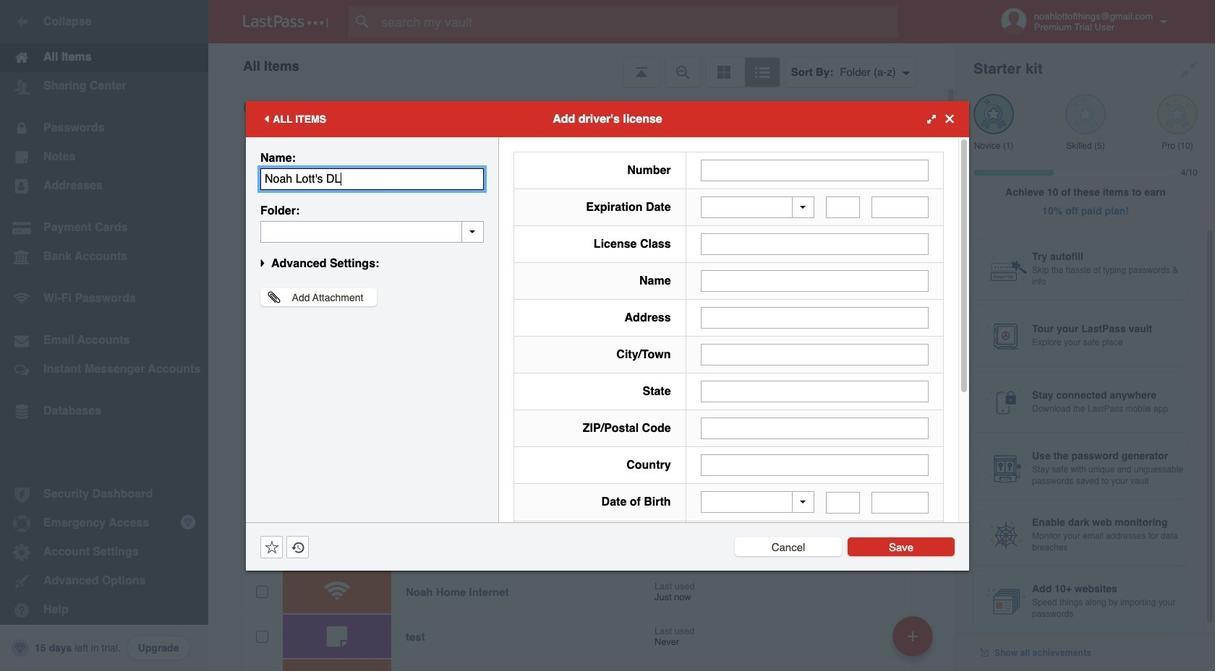 Task type: vqa. For each thing, say whether or not it's contained in the screenshot.
the 'LastPass' image
yes



Task type: describe. For each thing, give the bounding box(es) containing it.
search my vault text field
[[349, 6, 926, 38]]

new item image
[[908, 632, 918, 642]]

vault options navigation
[[208, 43, 956, 87]]

main navigation navigation
[[0, 0, 208, 672]]



Task type: locate. For each thing, give the bounding box(es) containing it.
None text field
[[260, 168, 484, 190], [826, 197, 860, 218], [872, 197, 929, 218], [260, 221, 484, 243], [701, 234, 929, 255], [701, 307, 929, 329], [701, 344, 929, 366], [701, 381, 929, 403], [701, 418, 929, 440], [701, 455, 929, 477], [260, 168, 484, 190], [826, 197, 860, 218], [872, 197, 929, 218], [260, 221, 484, 243], [701, 234, 929, 255], [701, 307, 929, 329], [701, 344, 929, 366], [701, 381, 929, 403], [701, 418, 929, 440], [701, 455, 929, 477]]

new item navigation
[[887, 613, 942, 672]]

lastpass image
[[243, 15, 328, 28]]

dialog
[[246, 101, 969, 672]]

Search search field
[[349, 6, 926, 38]]

None text field
[[701, 159, 929, 181], [701, 270, 929, 292], [826, 492, 860, 514], [872, 492, 929, 514], [701, 159, 929, 181], [701, 270, 929, 292], [826, 492, 860, 514], [872, 492, 929, 514]]



